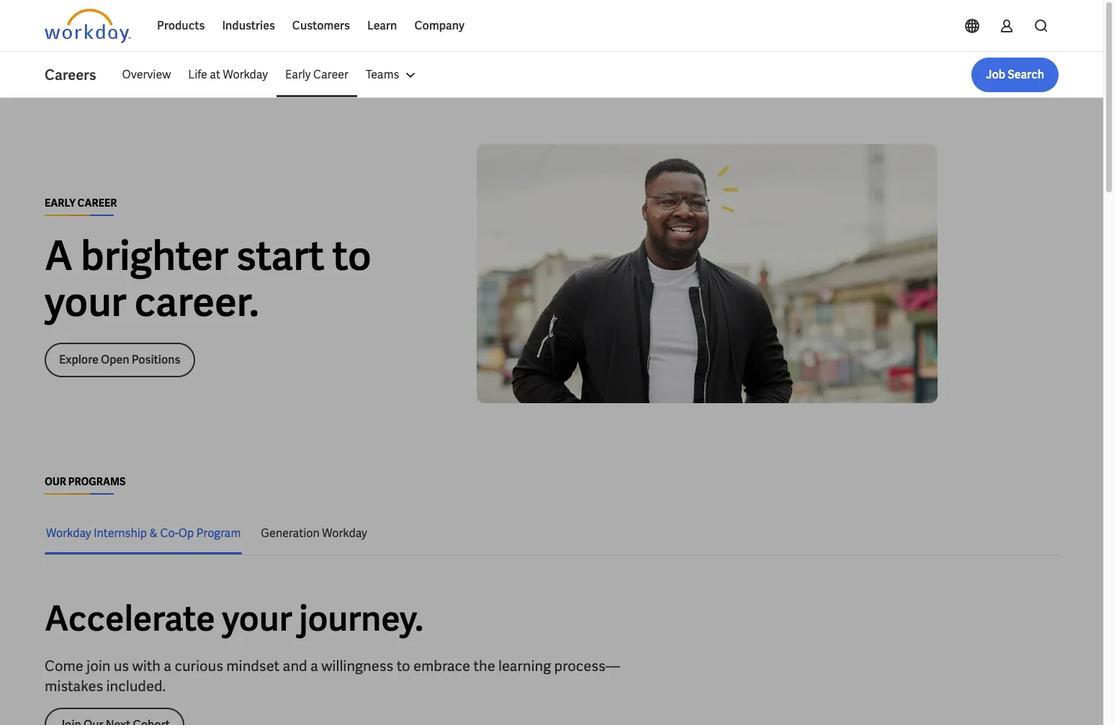 Task type: vqa. For each thing, say whether or not it's contained in the screenshot.
Teams
yes



Task type: describe. For each thing, give the bounding box(es) containing it.
mindset
[[226, 657, 280, 676]]

a brighter start to your career.
[[45, 229, 371, 328]]

to inside a brighter start to your career.
[[333, 229, 371, 282]]

us
[[114, 657, 129, 676]]

generation
[[261, 526, 320, 541]]

0 horizontal spatial workday
[[46, 526, 91, 541]]

co-
[[160, 526, 179, 541]]

list containing overview
[[114, 58, 1059, 92]]

&
[[150, 526, 158, 541]]

start
[[236, 229, 325, 282]]

industries button
[[214, 9, 284, 43]]

process—
[[554, 657, 620, 676]]

overview link
[[114, 58, 180, 92]]

come
[[45, 657, 83, 676]]

career
[[313, 67, 349, 82]]

with
[[132, 657, 161, 676]]

go to the homepage image
[[45, 9, 131, 43]]

our
[[45, 476, 66, 488]]

products button
[[148, 9, 214, 43]]

customers button
[[284, 9, 359, 43]]

customers
[[292, 18, 350, 33]]

career
[[78, 196, 117, 209]]

and
[[283, 657, 307, 676]]

join
[[87, 657, 111, 676]]

willingness
[[321, 657, 394, 676]]

teams
[[366, 67, 399, 82]]

industries
[[222, 18, 275, 33]]

embrace
[[413, 657, 471, 676]]

life at workday - workday careers image
[[477, 144, 938, 403]]

explore open positions link
[[45, 343, 195, 377]]

brighter
[[81, 229, 228, 282]]

career.
[[135, 276, 259, 328]]

menu containing overview
[[114, 58, 428, 92]]

learn button
[[359, 9, 406, 43]]

learning
[[499, 657, 551, 676]]

a
[[45, 229, 73, 282]]

careers link
[[45, 65, 114, 85]]

program
[[196, 526, 241, 541]]

programs
[[68, 476, 126, 488]]

job search link
[[972, 58, 1059, 92]]

curious
[[175, 657, 223, 676]]



Task type: locate. For each thing, give the bounding box(es) containing it.
search
[[1008, 67, 1045, 82]]

menu
[[114, 58, 428, 92]]

careers
[[45, 66, 96, 84]]

workday right generation
[[322, 526, 367, 541]]

your
[[45, 276, 127, 328], [222, 597, 292, 641]]

workday internship & co-op program
[[46, 526, 241, 541]]

a right with
[[164, 657, 172, 676]]

1 a from the left
[[164, 657, 172, 676]]

come join us with a curious mindset and a willingness to embrace the learning process— mistakes included.
[[45, 657, 620, 696]]

mistakes
[[45, 677, 103, 696]]

op
[[179, 526, 194, 541]]

workday left 'internship'
[[46, 526, 91, 541]]

journey.
[[299, 597, 424, 641]]

company button
[[406, 9, 473, 43]]

tab list
[[45, 512, 1059, 555]]

your inside a brighter start to your career.
[[45, 276, 127, 328]]

early
[[45, 196, 76, 209]]

1 horizontal spatial workday
[[223, 67, 268, 82]]

0 vertical spatial to
[[333, 229, 371, 282]]

learn
[[367, 18, 397, 33]]

to
[[333, 229, 371, 282], [397, 657, 410, 676]]

a
[[164, 657, 172, 676], [310, 657, 318, 676]]

to left embrace
[[397, 657, 410, 676]]

explore open positions
[[59, 352, 181, 367]]

explore
[[59, 352, 99, 367]]

1 vertical spatial your
[[222, 597, 292, 641]]

tab list containing workday internship & co-op program
[[45, 512, 1059, 555]]

the
[[474, 657, 495, 676]]

generation workday
[[261, 526, 367, 541]]

early career
[[45, 196, 117, 209]]

1 horizontal spatial to
[[397, 657, 410, 676]]

positions
[[132, 352, 181, 367]]

open
[[101, 352, 129, 367]]

1 vertical spatial to
[[397, 657, 410, 676]]

accelerate
[[45, 597, 215, 641]]

life at workday
[[188, 67, 268, 82]]

life at workday link
[[180, 58, 277, 92]]

workday
[[223, 67, 268, 82], [46, 526, 91, 541], [322, 526, 367, 541]]

1 horizontal spatial your
[[222, 597, 292, 641]]

2 a from the left
[[310, 657, 318, 676]]

your up explore
[[45, 276, 127, 328]]

0 vertical spatial your
[[45, 276, 127, 328]]

included.
[[106, 677, 166, 696]]

to inside come join us with a curious mindset and a willingness to embrace the learning process— mistakes included.
[[397, 657, 410, 676]]

company
[[415, 18, 465, 33]]

early
[[285, 67, 311, 82]]

life
[[188, 67, 207, 82]]

0 horizontal spatial to
[[333, 229, 371, 282]]

your up the mindset at bottom left
[[222, 597, 292, 641]]

teams button
[[357, 58, 428, 92]]

job search
[[987, 67, 1045, 82]]

1 horizontal spatial a
[[310, 657, 318, 676]]

our programs
[[45, 476, 126, 488]]

internship
[[94, 526, 147, 541]]

0 horizontal spatial your
[[45, 276, 127, 328]]

early career
[[285, 67, 349, 82]]

0 horizontal spatial a
[[164, 657, 172, 676]]

overview
[[122, 67, 171, 82]]

a right and
[[310, 657, 318, 676]]

2 horizontal spatial workday
[[322, 526, 367, 541]]

products
[[157, 18, 205, 33]]

job
[[987, 67, 1006, 82]]

workday right at
[[223, 67, 268, 82]]

early career link
[[277, 58, 357, 92]]

list
[[114, 58, 1059, 92]]

to right start
[[333, 229, 371, 282]]

at
[[210, 67, 220, 82]]

accelerate your journey.
[[45, 597, 424, 641]]



